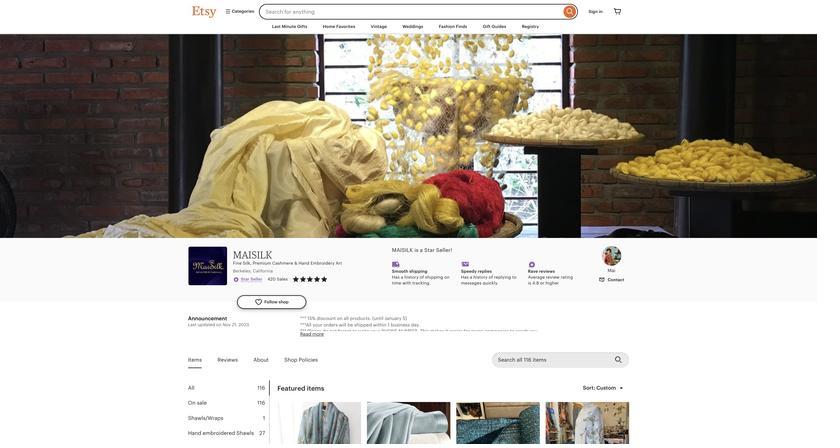 Task type: locate. For each thing, give the bounding box(es) containing it.
use down companies
[[503, 336, 511, 341]]

0 vertical spatial fashion
[[439, 24, 455, 29]]

tab up shawls/wraps at the bottom of page
[[188, 396, 269, 412]]

home
[[395, 336, 407, 341]]

please down forget
[[343, 336, 357, 341]]

a right the been
[[422, 400, 425, 405]]

home left favorites
[[323, 24, 335, 29]]

phone
[[381, 329, 397, 334]]

symbols
[[543, 406, 561, 411]]

maisilk fine silk, premium cashmere & hand embroidery art
[[233, 249, 342, 266]]

of up tracking.
[[420, 275, 424, 280]]

1 vertical spatial only
[[309, 438, 318, 443]]

be
[[348, 323, 353, 328]]

0 horizontal spatial star
[[241, 277, 249, 282]]

high-
[[515, 432, 527, 437]]

this
[[420, 329, 429, 334]]

only up cashmere.
[[556, 425, 565, 430]]

only down longest at left
[[309, 438, 318, 443]]

to left be.
[[538, 438, 543, 443]]

0 vertical spatial are
[[480, 393, 487, 398]]

hand down production
[[390, 406, 401, 411]]

1 vertical spatial are
[[345, 425, 352, 430]]

1 horizontal spatial please
[[343, 336, 357, 341]]

when
[[427, 336, 439, 341]]

star_seller image
[[233, 277, 239, 283]]

from up vietnam,
[[348, 393, 358, 398]]

a down smooth
[[401, 275, 403, 280]]

quickly.
[[483, 281, 499, 286]]

forget
[[338, 329, 351, 334]]

& right cashmere
[[294, 261, 297, 266]]

1 horizontal spatial use
[[503, 336, 511, 341]]

embroidery
[[311, 261, 335, 266]]

in inside button
[[599, 9, 603, 14]]

116 down 'about' link at bottom left
[[257, 386, 265, 392]]

1 vertical spatial premium
[[499, 361, 518, 366]]

quality
[[404, 425, 418, 430], [527, 432, 541, 437]]

0 vertical spatial from
[[348, 393, 358, 398]]

1 horizontal spatial silk
[[367, 400, 374, 405]]

0 horizontal spatial of
[[420, 275, 424, 280]]

star inside button
[[241, 277, 249, 282]]

of down farming
[[565, 400, 569, 405]]

tab containing all
[[188, 381, 269, 396]]

1 horizontal spatial are
[[480, 393, 487, 398]]

2 horizontal spatial of
[[565, 400, 569, 405]]

our inside our cashmere yarns are well selected and high quality sourced from goats in the gobi desert, inner mongolia, where only the longest and finest under-fleece -- the hair close to the goat's skin is hand spun and woven to make high-quality cashmere. we use only the finest and sustainably grown cashmere and insist on making our products better than they need to be.
[[300, 425, 309, 430]]

of
[[420, 275, 424, 280], [489, 275, 493, 280], [565, 400, 569, 405]]

home left linen
[[552, 361, 565, 366]]

last left minute
[[272, 24, 281, 29]]

0 horizontal spatial silk
[[310, 393, 317, 398]]

gifts
[[297, 24, 307, 29]]

close
[[392, 432, 403, 437]]

0 horizontal spatial last
[[188, 323, 197, 328]]

our cashmere yarns are well selected and high quality sourced from goats in the gobi desert, inner mongolia, where only the longest and finest under-fleece -- the hair close to the goat's skin is hand spun and woven to make high-quality cashmere. we use only the finest and sustainably grown cashmere and insist on making our products better than they need to be.
[[300, 425, 573, 443]]

from inside our cashmere yarns are well selected and high quality sourced from goats in the gobi desert, inner mongolia, where only the longest and finest under-fleece -- the hair close to the goat's skin is hand spun and woven to make high-quality cashmere. we use only the finest and sustainably grown cashmere and insist on making our products better than they need to be.
[[439, 425, 449, 430]]

fine inside the maisilk fine silk, premium cashmere & hand embroidery art
[[233, 261, 242, 266]]

a up messages
[[470, 275, 472, 280]]

fashion left the finds
[[439, 24, 455, 29]]

0 horizontal spatial |
[[264, 277, 266, 282]]

address.
[[468, 336, 486, 341]]

maisilk
[[392, 248, 413, 254], [233, 249, 272, 261]]

(until
[[372, 316, 384, 322]]

1 horizontal spatial small
[[515, 393, 526, 398]]

1 horizontal spatial of
[[489, 275, 493, 280]]

premium right items,
[[499, 361, 518, 366]]

hand left the embroidery
[[299, 261, 310, 266]]

time
[[392, 281, 401, 286]]

finest
[[327, 432, 339, 437], [328, 438, 340, 443]]

0 horizontal spatial has
[[392, 275, 400, 280]]

0 horizontal spatial hand
[[390, 406, 401, 411]]

is up smooth shipping has a history of shipping on time with tracking. at the bottom of page
[[414, 248, 419, 254]]

tab up hand embroidered shawls
[[188, 412, 269, 427]]

1 vertical spatial from
[[439, 425, 449, 430]]

a
[[420, 248, 423, 254], [401, 275, 403, 280], [470, 275, 472, 280], [422, 400, 425, 405]]

0 vertical spatial weaving
[[527, 393, 545, 398]]

from up skin
[[439, 425, 449, 430]]

tab containing on sale
[[188, 396, 269, 412]]

1 vertical spatial small
[[407, 406, 419, 411]]

of inside speedy replies has a history of replying to messages quickly.
[[489, 275, 493, 280]]

0 vertical spatial for
[[464, 329, 470, 334]]

| right sales
[[290, 277, 291, 282]]

0 horizontal spatial premium
[[253, 261, 271, 266]]

on down seller!
[[444, 275, 450, 280]]

writing
[[440, 336, 455, 341]]

0 vertical spatial is
[[414, 248, 419, 254]]

history inside smooth shipping has a history of shipping on time with tracking.
[[404, 275, 419, 280]]

hand up making
[[448, 432, 459, 437]]

for inside *** 15% discount on all products. (until january 5) ***all your orders will be shipped within 1 business day. *** please do not forget to write your phone number. this makes it easier for cargo companies to reach you. ***dear customers, please include your full home address when writing your address. do not use pobox
[[464, 329, 470, 334]]

0 horizontal spatial fine
[[233, 261, 242, 266]]

and down goat's
[[414, 438, 423, 443]]

your left 'full'
[[376, 336, 386, 341]]

silk up households on the left of page
[[310, 393, 317, 398]]

pobox
[[512, 336, 527, 341]]

quality up need
[[527, 432, 541, 437]]

1 vertical spatial ***
[[300, 329, 306, 334]]

hand
[[299, 261, 310, 266], [188, 431, 201, 437]]

1 vertical spatial quality
[[527, 432, 541, 437]]

& inside the maisilk fine silk, premium cashmere & hand embroidery art
[[294, 261, 297, 266]]

*** up ***all
[[300, 316, 306, 322]]

0 vertical spatial star
[[424, 248, 435, 254]]

0 horizontal spatial please
[[307, 329, 321, 334]]

gift guides
[[483, 24, 506, 29]]

fine up berkeley,
[[233, 261, 242, 266]]

1 vertical spatial 116
[[257, 401, 265, 407]]

where up cashmere.
[[541, 425, 555, 430]]

weaving down generations. on the right of the page
[[449, 406, 468, 411]]

2 tab from the top
[[188, 396, 269, 412]]

of inside smooth shipping has a history of shipping on time with tracking.
[[420, 275, 424, 280]]

21,
[[232, 323, 237, 328]]

| left 420
[[264, 277, 266, 282]]

premium up california
[[253, 261, 271, 266]]

4 tab from the top
[[188, 427, 269, 442]]

*** down ***all
[[300, 329, 306, 334]]

our down featured items
[[300, 393, 309, 398]]

0 vertical spatial hand
[[299, 261, 310, 266]]

tab containing shawls/wraps
[[188, 412, 269, 427]]

spinning,
[[316, 406, 336, 411]]

1 horizontal spatial premium
[[499, 361, 518, 366]]

suppliers
[[491, 400, 511, 405]]

mai link
[[594, 247, 629, 275]]

small up centuries-
[[515, 393, 526, 398]]

of up "quickly."
[[489, 275, 493, 280]]

1 horizontal spatial silk
[[519, 361, 527, 366]]

categories button
[[220, 6, 257, 18]]

from inside our silk fabric ranges from exquisite shantung taffeta to elegant jacquards, which are supplied by small weaving and farming households in vietnam, where silk production has been a tradition for generations. our suppliers use traditional methods of thread spinning, weaving, and dyeing by hand in small batches with weaving patterns containing centuries-old symbols and characters.
[[348, 393, 358, 398]]

from
[[348, 393, 358, 398], [439, 425, 449, 430]]

0 vertical spatial only
[[556, 425, 565, 430]]

0 vertical spatial with
[[402, 281, 411, 286]]

0 vertical spatial our
[[300, 393, 309, 398]]

0 vertical spatial fine
[[233, 261, 242, 266]]

and up "hair" on the bottom left of the page
[[383, 425, 392, 430]]

2 vertical spatial our
[[300, 425, 309, 430]]

maisilk for is
[[392, 248, 413, 254]]

banner
[[180, 0, 637, 20]]

our up longest at left
[[300, 425, 309, 430]]

cargo
[[471, 329, 484, 334]]

1 horizontal spatial has
[[461, 275, 469, 280]]

0 horizontal spatial for
[[446, 400, 452, 405]]

with right time
[[402, 281, 411, 286]]

about link
[[254, 353, 269, 368]]

shawls
[[237, 431, 254, 437]]

1 vertical spatial last
[[188, 323, 197, 328]]

favorites
[[336, 24, 355, 29]]

*** 15% discount on all products. (until january 5) ***all your orders will be shipped within 1 business day. *** please do not forget to write your phone number. this makes it easier for cargo companies to reach you. ***dear customers, please include your full home address when writing your address. do not use pobox
[[300, 316, 539, 341]]

1 horizontal spatial from
[[439, 425, 449, 430]]

not down orders
[[330, 329, 337, 334]]

in up spun
[[464, 425, 468, 430]]

about
[[254, 357, 269, 364]]

on left all
[[337, 316, 343, 322]]

a left seller!
[[420, 248, 423, 254]]

1 vertical spatial star
[[241, 277, 249, 282]]

silk down the exquisite
[[367, 400, 374, 405]]

1 tab from the top
[[188, 381, 269, 396]]

to right close
[[405, 432, 409, 437]]

1 - from the left
[[370, 432, 371, 437]]

our for spinning,
[[300, 393, 309, 398]]

hand down shawls/wraps at the bottom of page
[[188, 431, 201, 437]]

goats
[[450, 425, 462, 430]]

2 history from the left
[[474, 275, 488, 280]]

and right longest at left
[[318, 432, 326, 437]]

bedding
[[528, 361, 547, 366]]

0 horizontal spatial with
[[402, 281, 411, 286]]

all
[[344, 316, 349, 322]]

0 horizontal spatial not
[[330, 329, 337, 334]]

to up the been
[[418, 393, 423, 398]]

guides
[[492, 24, 506, 29]]

has for has a history of shipping on time with tracking.
[[392, 275, 400, 280]]

0 horizontal spatial 1
[[263, 416, 265, 422]]

0 vertical spatial premium
[[253, 261, 271, 266]]

1 horizontal spatial star
[[424, 248, 435, 254]]

is inside our cashmere yarns are well selected and high quality sourced from goats in the gobi desert, inner mongolia, where only the longest and finest under-fleece -- the hair close to the goat's skin is hand spun and woven to make high-quality cashmere. we use only the finest and sustainably grown cashmere and insist on making our products better than they need to be.
[[443, 432, 446, 437]]

None search field
[[259, 4, 578, 20]]

2 has from the left
[[461, 275, 469, 280]]

on down skin
[[436, 438, 442, 443]]

on
[[444, 275, 450, 280], [337, 316, 343, 322], [216, 323, 222, 328], [436, 438, 442, 443]]

0 horizontal spatial cashmere
[[310, 425, 331, 430]]

star down berkeley,
[[241, 277, 249, 282]]

well
[[354, 425, 362, 430]]

with inside our silk fabric ranges from exquisite shantung taffeta to elegant jacquards, which are supplied by small weaving and farming households in vietnam, where silk production has been a tradition for generations. our suppliers use traditional methods of thread spinning, weaving, and dyeing by hand in small batches with weaving patterns containing centuries-old symbols and characters.
[[439, 406, 448, 411]]

4.8
[[533, 281, 539, 286]]

centuries-
[[513, 406, 535, 411]]

use down longest at left
[[300, 438, 308, 443]]

star left seller!
[[424, 248, 435, 254]]

0 vertical spatial please
[[307, 329, 321, 334]]

menu bar
[[180, 20, 637, 34]]

0 vertical spatial ***
[[300, 316, 306, 322]]

has
[[401, 400, 409, 405]]

1 vertical spatial finest
[[328, 438, 340, 443]]

cashmere
[[272, 261, 293, 266]]

1 vertical spatial with
[[439, 406, 448, 411]]

vintage link
[[366, 21, 392, 33]]

cashmere down close
[[392, 438, 413, 443]]

minute
[[282, 24, 296, 29]]

0 vertical spatial quality
[[404, 425, 418, 430]]

our up patterns
[[481, 400, 490, 405]]

is left 4.8
[[528, 281, 531, 286]]

with
[[402, 281, 411, 286], [439, 406, 448, 411]]

shipping
[[409, 269, 427, 274], [425, 275, 443, 280]]

berkeley,
[[233, 269, 252, 274]]

our for and
[[300, 425, 309, 430]]

weaving,
[[337, 406, 357, 411]]

history inside speedy replies has a history of replying to messages quickly.
[[474, 275, 488, 280]]

of for replying
[[489, 275, 493, 280]]

1 horizontal spatial where
[[541, 425, 555, 430]]

linen
[[567, 361, 579, 366]]

0 horizontal spatial quality
[[404, 425, 418, 430]]

maisilk inside the maisilk fine silk, premium cashmere & hand embroidery art
[[233, 249, 272, 261]]

need
[[526, 438, 537, 443]]

unique
[[349, 361, 364, 366]]

use inside our silk fabric ranges from exquisite shantung taffeta to elegant jacquards, which are supplied by small weaving and farming households in vietnam, where silk production has been a tradition for generations. our suppliers use traditional methods of thread spinning, weaving, and dyeing by hand in small batches with weaving patterns containing centuries-old symbols and characters.
[[512, 400, 520, 405]]

is right skin
[[443, 432, 446, 437]]

not down companies
[[495, 336, 502, 341]]

on left nov
[[216, 323, 222, 328]]

by up suppliers
[[508, 393, 513, 398]]

berkeley, california
[[233, 269, 273, 274]]

silk left cashmere,
[[311, 361, 318, 366]]

small down the been
[[407, 406, 419, 411]]

1 vertical spatial use
[[512, 400, 520, 405]]

1 vertical spatial fine
[[300, 361, 309, 366]]

last inside menu bar
[[272, 24, 281, 29]]

hand inside the maisilk fine silk, premium cashmere & hand embroidery art
[[299, 261, 310, 266]]

farming
[[556, 393, 573, 398]]

registry
[[522, 24, 539, 29]]

1 vertical spatial home
[[552, 361, 565, 366]]

1 up phone
[[388, 323, 390, 328]]

cashmere up longest at left
[[310, 425, 331, 430]]

the up 'we'
[[566, 425, 573, 430]]

weddings
[[403, 24, 423, 29]]

tab
[[188, 381, 269, 396], [188, 396, 269, 412], [188, 412, 269, 427], [188, 427, 269, 442]]

for left 'cargo' on the right bottom of page
[[464, 329, 470, 334]]

|
[[264, 277, 266, 282], [290, 277, 291, 282]]

1 horizontal spatial history
[[474, 275, 488, 280]]

dyeing
[[367, 406, 382, 411]]

1 vertical spatial 1
[[263, 416, 265, 422]]

Search all 116 items text field
[[492, 353, 610, 369]]

0 horizontal spatial home
[[323, 24, 335, 29]]

0 vertical spatial 1
[[388, 323, 390, 328]]

1 vertical spatial is
[[528, 281, 531, 286]]

2 horizontal spatial is
[[528, 281, 531, 286]]

your
[[313, 323, 322, 328], [371, 329, 380, 334], [376, 336, 386, 341], [457, 336, 466, 341]]

last inside announcement last updated on nov 21, 2023
[[188, 323, 197, 328]]

a inside smooth shipping has a history of shipping on time with tracking.
[[401, 275, 403, 280]]

are up the under-
[[345, 425, 352, 430]]

silk left bedding on the right bottom
[[519, 361, 527, 366]]

Search for anything text field
[[259, 4, 562, 20]]

1 *** from the top
[[300, 316, 306, 322]]

seller!
[[436, 248, 452, 254]]

1 vertical spatial fashion
[[415, 361, 432, 366]]

history down replies
[[474, 275, 488, 280]]

0 horizontal spatial use
[[300, 438, 308, 443]]

1 has from the left
[[392, 275, 400, 280]]

1 horizontal spatial for
[[464, 329, 470, 334]]

maisilk up silk,
[[233, 249, 272, 261]]

please up ***dear
[[307, 329, 321, 334]]

and up methods
[[547, 393, 555, 398]]

1 horizontal spatial home
[[552, 361, 565, 366]]

0 vertical spatial small
[[515, 393, 526, 398]]

california
[[253, 269, 273, 274]]

to down be
[[353, 329, 357, 334]]

3 tab from the top
[[188, 412, 269, 427]]

0 horizontal spatial silk
[[311, 361, 318, 366]]

0 vertical spatial use
[[503, 336, 511, 341]]

are right which
[[480, 393, 487, 398]]

not
[[330, 329, 337, 334], [495, 336, 502, 341]]

0 vertical spatial hand
[[390, 406, 401, 411]]

history for with
[[404, 275, 419, 280]]

1 116 from the top
[[257, 386, 265, 392]]

1 horizontal spatial |
[[290, 277, 291, 282]]

2 horizontal spatial use
[[512, 400, 520, 405]]

2 116 from the top
[[257, 401, 265, 407]]

hand inside our silk fabric ranges from exquisite shantung taffeta to elegant jacquards, which are supplied by small weaving and farming households in vietnam, where silk production has been a tradition for generations. our suppliers use traditional methods of thread spinning, weaving, and dyeing by hand in small batches with weaving patterns containing centuries-old symbols and characters.
[[390, 406, 401, 411]]

1 inside tab
[[263, 416, 265, 422]]

1 vertical spatial not
[[495, 336, 502, 341]]

tab down reviews link
[[188, 381, 269, 396]]

116 for all
[[257, 386, 265, 392]]

banner containing categories
[[180, 0, 637, 20]]

where inside our silk fabric ranges from exquisite shantung taffeta to elegant jacquards, which are supplied by small weaving and farming households in vietnam, where silk production has been a tradition for generations. our suppliers use traditional methods of thread spinning, weaving, and dyeing by hand in small batches with weaving patterns containing centuries-old symbols and characters.
[[353, 400, 366, 405]]

full
[[387, 336, 394, 341]]

or
[[540, 281, 545, 286]]

we
[[566, 432, 573, 437]]

the down selected
[[374, 432, 381, 437]]

smooth shipping has a history of shipping on time with tracking.
[[392, 269, 450, 286]]

and down the under-
[[341, 438, 350, 443]]

1 vertical spatial hand
[[188, 431, 201, 437]]

0 horizontal spatial fashion
[[415, 361, 432, 366]]

a inside speedy replies has a history of replying to messages quickly.
[[470, 275, 472, 280]]

1 vertical spatial hand
[[448, 432, 459, 437]]

shop policies link
[[284, 353, 318, 368]]

fine right shop at bottom
[[300, 361, 309, 366]]

1 history from the left
[[404, 275, 419, 280]]

0 horizontal spatial by
[[383, 406, 389, 411]]

0 horizontal spatial weaving
[[449, 406, 468, 411]]

1 horizontal spatial not
[[495, 336, 502, 341]]

| inside | 420 sales |
[[290, 277, 291, 282]]

all
[[188, 386, 194, 392]]

0 vertical spatial where
[[353, 400, 366, 405]]

has inside smooth shipping has a history of shipping on time with tracking.
[[392, 275, 400, 280]]

mai
[[608, 268, 616, 274]]

0 horizontal spatial maisilk
[[233, 249, 272, 261]]

1 horizontal spatial 1
[[388, 323, 390, 328]]

0 vertical spatial by
[[508, 393, 513, 398]]

replying
[[494, 275, 511, 280]]

has down speedy
[[461, 275, 469, 280]]

gift
[[483, 24, 491, 29]]

nov
[[223, 323, 231, 328]]

jacquards,
[[441, 393, 464, 398]]

has inside speedy replies has a history of replying to messages quickly.
[[461, 275, 469, 280]]

1 up '27'
[[263, 416, 265, 422]]

selected
[[363, 425, 382, 430]]

1 horizontal spatial is
[[443, 432, 446, 437]]

&
[[294, 261, 297, 266], [320, 361, 323, 366], [460, 361, 464, 366], [548, 361, 551, 366]]

use up centuries-
[[512, 400, 520, 405]]

1 vertical spatial shipping
[[425, 275, 443, 280]]

1 horizontal spatial last
[[272, 24, 281, 29]]

15%
[[307, 316, 316, 322]]

for down jacquards,
[[446, 400, 452, 405]]



Task type: describe. For each thing, give the bounding box(es) containing it.
is inside rave reviews average review rating is 4.8 or higher
[[528, 281, 531, 286]]

sustainably
[[351, 438, 375, 443]]

better
[[490, 438, 503, 443]]

featured items
[[277, 386, 324, 393]]

menu bar containing last minute gifts
[[180, 20, 637, 34]]

to up pobox
[[510, 329, 515, 334]]

tradition
[[426, 400, 444, 405]]

& right policies
[[320, 361, 323, 366]]

items,
[[484, 361, 498, 366]]

1 vertical spatial cashmere
[[392, 438, 413, 443]]

messages
[[461, 281, 482, 286]]

than
[[505, 438, 514, 443]]

january
[[385, 316, 402, 322]]

1 vertical spatial please
[[343, 336, 357, 341]]

1 vertical spatial by
[[383, 406, 389, 411]]

fleece
[[355, 432, 368, 437]]

replies
[[478, 269, 492, 274]]

sort:
[[583, 386, 595, 392]]

420 sales link
[[268, 277, 288, 282]]

shantung
[[381, 393, 402, 398]]

2 silk from the left
[[519, 361, 527, 366]]

history for quickly.
[[474, 275, 488, 280]]

yarns
[[332, 425, 344, 430]]

has for has a history of replying to messages quickly.
[[461, 275, 469, 280]]

last minute gifts
[[272, 24, 307, 29]]

fashion inside menu bar
[[439, 24, 455, 29]]

sales
[[277, 277, 288, 282]]

your down within
[[371, 329, 380, 334]]

make
[[502, 432, 514, 437]]

rating
[[561, 275, 573, 280]]

in up 'spinning,'
[[327, 400, 331, 405]]

to inside our silk fabric ranges from exquisite shantung taffeta to elegant jacquards, which are supplied by small weaving and farming households in vietnam, where silk production has been a tradition for generations. our suppliers use traditional methods of thread spinning, weaving, and dyeing by hand in small batches with weaving patterns containing centuries-old symbols and characters.
[[418, 393, 423, 398]]

your down easier in the bottom right of the page
[[457, 336, 466, 341]]

day.
[[411, 323, 420, 328]]

your down 15%
[[313, 323, 322, 328]]

with inside smooth shipping has a history of shipping on time with tracking.
[[402, 281, 411, 286]]

to down desert,
[[497, 432, 501, 437]]

handcrafted silk comforter - dragonfly image
[[456, 403, 540, 445]]

use inside our cashmere yarns are well selected and high quality sourced from goats in the gobi desert, inner mongolia, where only the longest and finest under-fleece -- the hair close to the goat's skin is hand spun and woven to make high-quality cashmere. we use only the finest and sustainably grown cashmere and insist on making our products better than they need to be.
[[300, 438, 308, 443]]

0 vertical spatial cashmere
[[310, 425, 331, 430]]

policies
[[299, 357, 318, 364]]

2 - from the left
[[371, 432, 373, 437]]

within
[[373, 323, 387, 328]]

hand inside sections tab list
[[188, 431, 201, 437]]

patterns
[[469, 406, 487, 411]]

shipped
[[354, 323, 372, 328]]

a inside our silk fabric ranges from exquisite shantung taffeta to elegant jacquards, which are supplied by small weaving and farming households in vietnam, where silk production has been a tradition for generations. our suppliers use traditional methods of thread spinning, weaving, and dyeing by hand in small batches with weaving patterns containing centuries-old symbols and characters.
[[422, 400, 425, 405]]

0 vertical spatial finest
[[327, 432, 339, 437]]

sale
[[197, 401, 207, 407]]

in down has
[[402, 406, 406, 411]]

tab containing hand embroidered shawls
[[188, 427, 269, 442]]

goat's
[[419, 432, 432, 437]]

exquisite
[[360, 393, 379, 398]]

categories
[[231, 9, 254, 14]]

taffeta
[[403, 393, 417, 398]]

1 silk from the left
[[311, 361, 318, 366]]

hand embroidered shawls
[[188, 431, 254, 437]]

use inside *** 15% discount on all products. (until january 5) ***all your orders will be shipped within 1 business day. *** please do not forget to write your phone number. this makes it easier for cargo companies to reach you. ***dear customers, please include your full home address when writing your address. do not use pobox
[[503, 336, 511, 341]]

0 vertical spatial not
[[330, 329, 337, 334]]

in inside our cashmere yarns are well selected and high quality sourced from goats in the gobi desert, inner mongolia, where only the longest and finest under-fleece -- the hair close to the goat's skin is hand spun and woven to make high-quality cashmere. we use only the finest and sustainably grown cashmere and insist on making our products better than they need to be.
[[464, 425, 468, 430]]

you.
[[529, 329, 539, 334]]

***all
[[300, 323, 312, 328]]

shop
[[284, 357, 297, 364]]

1 inside *** 15% discount on all products. (until january 5) ***all your orders will be shipped within 1 business day. *** please do not forget to write your phone number. this makes it easier for cargo companies to reach you. ***dear customers, please include your full home address when writing your address. do not use pobox
[[388, 323, 390, 328]]

pure mulberry silk blanket image
[[367, 403, 450, 445]]

1 vertical spatial silk
[[367, 400, 374, 405]]

thread
[[300, 406, 315, 411]]

been
[[410, 400, 421, 405]]

reach
[[516, 329, 528, 334]]

the up spun
[[469, 425, 476, 430]]

custom
[[596, 386, 616, 392]]

last minute gifts link
[[267, 21, 312, 33]]

& right bedding on the right bottom
[[548, 361, 551, 366]]

| 420 sales |
[[264, 277, 291, 282]]

speedy replies has a history of replying to messages quickly.
[[461, 269, 517, 286]]

0 vertical spatial shipping
[[409, 269, 427, 274]]

review
[[546, 275, 560, 280]]

for inside our silk fabric ranges from exquisite shantung taffeta to elegant jacquards, which are supplied by small weaving and farming households in vietnam, where silk production has been a tradition for generations. our suppliers use traditional methods of thread spinning, weaving, and dyeing by hand in small batches with weaving patterns containing centuries-old symbols and characters.
[[446, 400, 452, 405]]

on inside announcement last updated on nov 21, 2023
[[216, 323, 222, 328]]

1 horizontal spatial weaving
[[527, 393, 545, 398]]

fine silk & cashmere, unique handcrafted clothing, fashion accessories & lifestyle items, premium silk bedding & home linen
[[300, 361, 579, 366]]

2023
[[239, 323, 249, 328]]

pure mulberry silk shawl - golden sea image
[[277, 403, 361, 445]]

0 horizontal spatial is
[[414, 248, 419, 254]]

skin
[[433, 432, 442, 437]]

to inside speedy replies has a history of replying to messages quickly.
[[512, 275, 517, 280]]

none search field inside banner
[[259, 4, 578, 20]]

business
[[391, 323, 410, 328]]

high
[[393, 425, 402, 430]]

insist
[[424, 438, 435, 443]]

are inside our cashmere yarns are well selected and high quality sourced from goats in the gobi desert, inner mongolia, where only the longest and finest under-fleece -- the hair close to the goat's skin is hand spun and woven to make high-quality cashmere. we use only the finest and sustainably grown cashmere and insist on making our products better than they need to be.
[[345, 425, 352, 430]]

1 horizontal spatial by
[[508, 393, 513, 398]]

on inside our cashmere yarns are well selected and high quality sourced from goats in the gobi desert, inner mongolia, where only the longest and finest under-fleece -- the hair close to the goat's skin is hand spun and woven to make high-quality cashmere. we use only the finest and sustainably grown cashmere and insist on making our products better than they need to be.
[[436, 438, 442, 443]]

our
[[460, 438, 468, 443]]

sections tab list
[[188, 381, 270, 445]]

0 vertical spatial silk
[[310, 393, 317, 398]]

woven
[[481, 432, 495, 437]]

1 horizontal spatial fine
[[300, 361, 309, 366]]

and up products on the bottom of the page
[[472, 432, 480, 437]]

discount
[[317, 316, 336, 322]]

the left goat's
[[410, 432, 417, 437]]

read
[[300, 332, 311, 337]]

products.
[[350, 316, 371, 322]]

write
[[358, 329, 369, 334]]

number.
[[399, 329, 419, 334]]

and down farming
[[562, 406, 571, 411]]

reviews link
[[218, 353, 238, 368]]

hand inside our cashmere yarns are well selected and high quality sourced from goats in the gobi desert, inner mongolia, where only the longest and finest under-fleece -- the hair close to the goat's skin is hand spun and woven to make high-quality cashmere. we use only the finest and sustainably grown cashmere and insist on making our products better than they need to be.
[[448, 432, 459, 437]]

star seller button
[[233, 277, 262, 283]]

1 vertical spatial weaving
[[449, 406, 468, 411]]

premium inside the maisilk fine silk, premium cashmere & hand embroidery art
[[253, 261, 271, 266]]

sign in button
[[584, 6, 608, 18]]

cashmere.
[[543, 432, 565, 437]]

on inside *** 15% discount on all products. (until january 5) ***all your orders will be shipped within 1 business day. *** please do not forget to write your phone number. this makes it easier for cargo companies to reach you. ***dear customers, please include your full home address when writing your address. do not use pobox
[[337, 316, 343, 322]]

address
[[409, 336, 426, 341]]

27
[[259, 431, 265, 437]]

where inside our cashmere yarns are well selected and high quality sourced from goats in the gobi desert, inner mongolia, where only the longest and finest under-fleece -- the hair close to the goat's skin is hand spun and woven to make high-quality cashmere. we use only the finest and sustainably grown cashmere and insist on making our products better than they need to be.
[[541, 425, 555, 430]]

old
[[535, 406, 542, 411]]

follow shop link
[[237, 296, 306, 310]]

orders
[[324, 323, 338, 328]]

weddings link
[[398, 21, 428, 33]]

& left the lifestyle
[[460, 361, 464, 366]]

contact button
[[594, 275, 629, 286]]

ranges
[[332, 393, 347, 398]]

maisilk for fine
[[233, 249, 272, 261]]

grown
[[377, 438, 391, 443]]

hair
[[382, 432, 391, 437]]

on inside smooth shipping has a history of shipping on time with tracking.
[[444, 275, 450, 280]]

rave reviews average review rating is 4.8 or higher
[[528, 269, 573, 286]]

making
[[443, 438, 459, 443]]

5)
[[403, 316, 407, 322]]

on
[[188, 401, 196, 407]]

gift guides link
[[478, 21, 511, 33]]

smooth
[[392, 269, 408, 274]]

hand embroidered cashmere shawl - dancing cranes image
[[546, 403, 629, 445]]

116 for on sale
[[257, 401, 265, 407]]

mai image
[[602, 247, 621, 266]]

follow shop
[[264, 300, 289, 305]]

2 *** from the top
[[300, 329, 306, 334]]

sort: custom button
[[579, 381, 629, 397]]

will
[[339, 323, 346, 328]]

home favorites link
[[318, 21, 360, 33]]

0 vertical spatial home
[[323, 24, 335, 29]]

sourced
[[420, 425, 437, 430]]

are inside our silk fabric ranges from exquisite shantung taffeta to elegant jacquards, which are supplied by small weaving and farming households in vietnam, where silk production has been a tradition for generations. our suppliers use traditional methods of thread spinning, weaving, and dyeing by hand in small batches with weaving patterns containing centuries-old symbols and characters.
[[480, 393, 487, 398]]

on sale
[[188, 401, 207, 407]]

of for shipping
[[420, 275, 424, 280]]

the down characters.
[[320, 438, 327, 443]]

do
[[487, 336, 493, 341]]

1 horizontal spatial quality
[[527, 432, 541, 437]]

and left dyeing
[[358, 406, 366, 411]]

star seller
[[241, 277, 262, 282]]

follow
[[264, 300, 278, 305]]

updated
[[198, 323, 215, 328]]

average
[[528, 275, 545, 280]]

makes
[[430, 329, 444, 334]]

traditional
[[521, 400, 543, 405]]

1 horizontal spatial only
[[556, 425, 565, 430]]

speedy
[[461, 269, 477, 274]]

of inside our silk fabric ranges from exquisite shantung taffeta to elegant jacquards, which are supplied by small weaving and farming households in vietnam, where silk production has been a tradition for generations. our suppliers use traditional methods of thread spinning, weaving, and dyeing by hand in small batches with weaving patterns containing centuries-old symbols and characters.
[[565, 400, 569, 405]]

items
[[307, 386, 324, 393]]

1 vertical spatial our
[[481, 400, 490, 405]]



Task type: vqa. For each thing, say whether or not it's contained in the screenshot.
'themed'
no



